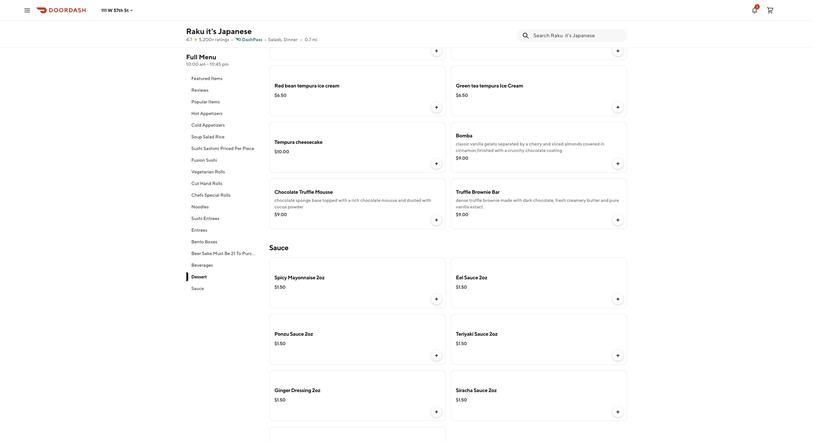 Task type: vqa. For each thing, say whether or not it's contained in the screenshot.
THE TRENDING link
no



Task type: describe. For each thing, give the bounding box(es) containing it.
add item to cart image for ginger dressing 2oz
[[434, 410, 439, 415]]

cold appetizers button
[[186, 119, 262, 131]]

rolls for special
[[220, 193, 231, 198]]

green tea tempura ice cream
[[456, 83, 523, 89]]

red bean tempura ice cream
[[274, 83, 339, 89]]

rolls for hand
[[212, 181, 222, 186]]

$5.00
[[274, 40, 287, 45]]

$6.50 for green
[[456, 93, 468, 98]]

ponzu sauce  2oz
[[274, 331, 313, 338]]

2 horizontal spatial a
[[526, 142, 528, 147]]

ginger dressing 2oz
[[274, 388, 320, 394]]

truffle
[[469, 198, 482, 203]]

chocolate inside bomba classic vanilla gelato separated by a cherry and sliced almonds covered in cinnamon,finished with a crunchy chocolate coating $9.00
[[525, 148, 546, 153]]

1 horizontal spatial chocolate
[[360, 198, 381, 203]]

2oz for eel sauce 2oz
[[479, 275, 487, 281]]

items for featured items
[[211, 76, 223, 81]]

sauce button
[[186, 283, 262, 295]]

coating
[[547, 148, 562, 153]]

• for 5,200+ ratings •
[[231, 37, 233, 42]]

beer
[[191, 251, 201, 256]]

with inside truffle brownie bar dense truffle brownie made with dark chocolate, fresh creamery butter and pure vanilla extact. $9.00
[[513, 198, 522, 203]]

and inside chocolate truffle mousse chocolate sponge base topped with a rich chocolate mousse and dusted with cocoa powder $9.00
[[398, 198, 406, 203]]

chocolate truffle mousse chocolate sponge base topped with a rich chocolate mousse and dusted with cocoa powder $9.00
[[274, 189, 431, 218]]

$6.50 for red
[[274, 93, 287, 98]]

hot appetizers button
[[186, 108, 262, 119]]

beer sake must be 21 to purchase
[[191, 251, 261, 256]]

sauce inside button
[[191, 286, 204, 292]]

fusion
[[191, 158, 205, 163]]

sake
[[202, 251, 212, 256]]

tea
[[471, 83, 479, 89]]

raku
[[186, 27, 205, 36]]

0.7
[[305, 37, 311, 42]]

dessert
[[191, 275, 207, 280]]

add item to cart image for spicy mayonnaise  2oz
[[434, 297, 439, 302]]

spicy mayonnaise  2oz
[[274, 275, 325, 281]]

separated
[[498, 142, 519, 147]]

covered
[[583, 142, 600, 147]]

2oz for ponzu sauce  2oz
[[305, 331, 313, 338]]

tempura
[[274, 139, 295, 145]]

111
[[101, 8, 107, 13]]

brownie
[[483, 198, 500, 203]]

powder
[[288, 205, 304, 210]]

truffle brownie bar dense truffle brownie made with dark chocolate, fresh creamery butter and pure vanilla extact. $9.00
[[456, 189, 619, 218]]

$1.50 for ginger
[[274, 398, 286, 403]]

order
[[292, 32, 303, 37]]

$9.00 for truffle brownie bar
[[456, 212, 468, 218]]

$9.00 inside bomba classic vanilla gelato separated by a cherry and sliced almonds covered in cinnamon,finished with a crunchy chocolate coating $9.00
[[456, 156, 468, 161]]

and inside bomba classic vanilla gelato separated by a cherry and sliced almonds covered in cinnamon,finished with a crunchy chocolate coating $9.00
[[543, 142, 551, 147]]

dense
[[456, 198, 468, 203]]

purchase
[[242, 251, 261, 256]]

entrees inside button
[[191, 228, 207, 233]]

it's
[[206, 27, 217, 36]]

siracha sauce 2oz
[[456, 388, 497, 394]]

siracha
[[456, 388, 473, 394]]

tempura for ice
[[480, 83, 499, 89]]

entrees button
[[186, 225, 262, 236]]

2oz for teriyaki sauce  2oz
[[489, 331, 498, 338]]

popular
[[191, 99, 208, 105]]

fusion sushi
[[191, 158, 217, 163]]

chefs special rolls
[[191, 193, 231, 198]]

soup
[[191, 134, 202, 140]]

rice
[[215, 134, 225, 140]]

rich
[[352, 198, 359, 203]]

add item to cart image for mousse
[[434, 218, 439, 223]]

add item to cart image for bomba
[[615, 161, 621, 167]]

salad
[[203, 134, 214, 140]]

sushi sashimi priced per piece
[[191, 146, 254, 151]]

sushi for sushi entrees
[[191, 216, 203, 221]]

bar
[[492, 189, 500, 195]]

fusion sushi button
[[186, 155, 262, 166]]

10:45
[[210, 62, 221, 67]]

add item to cart image for green tea tempura ice cream
[[615, 105, 621, 110]]

57th
[[114, 8, 123, 13]]

w
[[108, 8, 113, 13]]

and inside truffle brownie bar dense truffle brownie made with dark chocolate, fresh creamery butter and pure vanilla extact. $9.00
[[601, 198, 609, 203]]

pure
[[610, 198, 619, 203]]

ice
[[500, 83, 507, 89]]

$1.50 for ponzu
[[274, 342, 286, 347]]

noodles
[[191, 205, 209, 210]]

with left rich
[[338, 198, 347, 203]]

be
[[225, 251, 230, 256]]

vegetarian
[[191, 169, 214, 175]]

topped
[[322, 198, 338, 203]]

sushi entrees
[[191, 216, 219, 221]]

menu
[[199, 53, 216, 61]]

popular items button
[[186, 96, 262, 108]]

crunchy
[[508, 148, 525, 153]]

1
[[757, 5, 758, 9]]

gelato
[[484, 142, 497, 147]]

appetizers for hot appetizers
[[200, 111, 223, 116]]

chefs special rolls button
[[186, 190, 262, 201]]

sushi inside button
[[206, 158, 217, 163]]

vegetarian rolls button
[[186, 166, 262, 178]]

2pc
[[274, 32, 282, 37]]

$9.00 for chocolate truffle mousse
[[274, 212, 287, 218]]

cream
[[508, 83, 523, 89]]

1 vertical spatial a
[[505, 148, 507, 153]]

sauce for siracha sauce 2oz
[[474, 388, 488, 394]]

111 w 57th st
[[101, 8, 129, 13]]

sliced
[[552, 142, 564, 147]]

-
[[207, 62, 209, 67]]

sponge
[[296, 198, 311, 203]]

dashpass •
[[242, 37, 266, 42]]

sauce for teriyaki sauce  2oz
[[475, 331, 488, 338]]

open menu image
[[23, 6, 31, 14]]

piece
[[243, 146, 254, 151]]

soup salad rice button
[[186, 131, 262, 143]]

green
[[456, 83, 470, 89]]

spicy
[[274, 275, 287, 281]]

cold
[[191, 123, 201, 128]]

pm
[[222, 62, 229, 67]]



Task type: locate. For each thing, give the bounding box(es) containing it.
sauce right purchase
[[269, 244, 289, 252]]

0 horizontal spatial a
[[348, 198, 351, 203]]

vanilla up cinnamon,finished
[[470, 142, 484, 147]]

vanilla
[[470, 142, 484, 147], [456, 205, 469, 210]]

add item to cart image for teriyaki sauce  2oz
[[615, 354, 621, 359]]

eel sauce 2oz
[[456, 275, 487, 281]]

base
[[312, 198, 322, 203]]

3 • from the left
[[300, 37, 302, 42]]

appetizers
[[200, 111, 223, 116], [202, 123, 225, 128]]

full menu 10:00 am - 10:45 pm
[[186, 53, 229, 67]]

made
[[501, 198, 512, 203]]

•
[[231, 37, 233, 42], [264, 37, 266, 42], [300, 37, 302, 42]]

sushi entrees button
[[186, 213, 262, 225]]

dark
[[523, 198, 532, 203]]

2 horizontal spatial and
[[601, 198, 609, 203]]

appetizers inside button
[[200, 111, 223, 116]]

$6.50 down green
[[456, 93, 468, 98]]

noodles button
[[186, 201, 262, 213]]

dusted
[[407, 198, 421, 203]]

$1.50 down ponzu
[[274, 342, 286, 347]]

with left dark
[[513, 198, 522, 203]]

$9.00 down classic
[[456, 156, 468, 161]]

cream
[[325, 83, 339, 89]]

truffle inside truffle brownie bar dense truffle brownie made with dark chocolate, fresh creamery butter and pure vanilla extact. $9.00
[[456, 189, 471, 195]]

$1.50 down ginger
[[274, 398, 286, 403]]

beverages
[[191, 263, 213, 268]]

2 vertical spatial rolls
[[220, 193, 231, 198]]

rolls up "noodles" button
[[220, 193, 231, 198]]

sauce right eel at the right of page
[[464, 275, 478, 281]]

1 horizontal spatial •
[[264, 37, 266, 42]]

1 horizontal spatial $6.50
[[456, 93, 468, 98]]

and left dusted
[[398, 198, 406, 203]]

21
[[231, 251, 235, 256]]

ice
[[318, 83, 324, 89]]

chefs
[[191, 193, 204, 198]]

and
[[543, 142, 551, 147], [398, 198, 406, 203], [601, 198, 609, 203]]

add item to cart image for red bean tempura ice cream
[[434, 105, 439, 110]]

notification bell image
[[751, 6, 759, 14]]

a down separated
[[505, 148, 507, 153]]

1 vertical spatial sushi
[[206, 158, 217, 163]]

2oz right ponzu
[[305, 331, 313, 338]]

reviews
[[191, 88, 209, 93]]

special
[[204, 193, 220, 198]]

2 • from the left
[[264, 37, 266, 42]]

classic
[[456, 142, 469, 147]]

0 vertical spatial items
[[211, 76, 223, 81]]

$1.50 for teriyaki
[[456, 342, 467, 347]]

tempura for ice
[[297, 83, 317, 89]]

• left salads,
[[264, 37, 266, 42]]

$1.50 for spicy
[[274, 285, 286, 290]]

0 horizontal spatial truffle
[[299, 189, 314, 195]]

$1.50 down teriyaki
[[456, 342, 467, 347]]

2oz for ginger dressing 2oz
[[312, 388, 320, 394]]

beverages button
[[186, 260, 262, 271]]

raku  it's japanese
[[186, 27, 252, 36]]

1 vertical spatial appetizers
[[202, 123, 225, 128]]

vanilla down dense
[[456, 205, 469, 210]]

1 horizontal spatial a
[[505, 148, 507, 153]]

• down 'japanese' at left
[[231, 37, 233, 42]]

1 horizontal spatial and
[[543, 142, 551, 147]]

0 vertical spatial appetizers
[[200, 111, 223, 116]]

• for salads, dinner • 0.7 mi
[[300, 37, 302, 42]]

popular items
[[191, 99, 220, 105]]

chocolate,
[[533, 198, 555, 203]]

2oz right dressing in the bottom left of the page
[[312, 388, 320, 394]]

appetizers for cold appetizers
[[202, 123, 225, 128]]

salads,
[[268, 37, 283, 42]]

cut hand rolls
[[191, 181, 222, 186]]

2 tempura from the left
[[480, 83, 499, 89]]

sushi for sushi sashimi priced per piece
[[191, 146, 203, 151]]

1 horizontal spatial truffle
[[456, 189, 471, 195]]

a inside chocolate truffle mousse chocolate sponge base topped with a rich chocolate mousse and dusted with cocoa powder $9.00
[[348, 198, 351, 203]]

cocoa
[[274, 205, 287, 210]]

items up hot appetizers
[[208, 99, 220, 105]]

0 vertical spatial sushi
[[191, 146, 203, 151]]

0 vertical spatial a
[[526, 142, 528, 147]]

$9.00 inside truffle brownie bar dense truffle brownie made with dark chocolate, fresh creamery butter and pure vanilla extact. $9.00
[[456, 212, 468, 218]]

mi
[[312, 37, 317, 42]]

ratings
[[215, 37, 229, 42]]

cut
[[191, 181, 199, 186]]

$6.50 down red
[[274, 93, 287, 98]]

add item to cart image for bar
[[615, 218, 621, 223]]

1 vertical spatial rolls
[[212, 181, 222, 186]]

$9.00 inside chocolate truffle mousse chocolate sponge base topped with a rich chocolate mousse and dusted with cocoa powder $9.00
[[274, 212, 287, 218]]

a right by
[[526, 142, 528, 147]]

$9.00 down dense
[[456, 212, 468, 218]]

truffle up dense
[[456, 189, 471, 195]]

vanilla inside bomba classic vanilla gelato separated by a cherry and sliced almonds covered in cinnamon,finished with a crunchy chocolate coating $9.00
[[470, 142, 484, 147]]

boxes
[[205, 240, 217, 245]]

sauce right teriyaki
[[475, 331, 488, 338]]

bento
[[191, 240, 204, 245]]

0 horizontal spatial and
[[398, 198, 406, 203]]

1 tempura from the left
[[297, 83, 317, 89]]

2oz right teriyaki
[[489, 331, 498, 338]]

appetizers up cold appetizers
[[200, 111, 223, 116]]

a left rich
[[348, 198, 351, 203]]

chocolate down cherry
[[525, 148, 546, 153]]

truffle inside chocolate truffle mousse chocolate sponge base topped with a rich chocolate mousse and dusted with cocoa powder $9.00
[[299, 189, 314, 195]]

• left 0.7
[[300, 37, 302, 42]]

0 horizontal spatial vanilla
[[456, 205, 469, 210]]

$10.00
[[274, 149, 289, 155]]

dressing
[[291, 388, 311, 394]]

cut hand rolls button
[[186, 178, 262, 190]]

rolls up the cut hand rolls button
[[215, 169, 225, 175]]

add item to cart image for ponzu sauce  2oz
[[434, 354, 439, 359]]

add item to cart image for siracha sauce 2oz
[[615, 410, 621, 415]]

rolls
[[215, 169, 225, 175], [212, 181, 222, 186], [220, 193, 231, 198]]

items up reviews button
[[211, 76, 223, 81]]

add item to cart image
[[434, 218, 439, 223], [615, 218, 621, 223], [615, 297, 621, 302]]

sauce right 'siracha'
[[474, 388, 488, 394]]

1 $6.50 from the left
[[274, 93, 287, 98]]

teriyaki sauce  2oz
[[456, 331, 498, 338]]

sushi down soup
[[191, 146, 203, 151]]

sushi down noodles
[[191, 216, 203, 221]]

0 vertical spatial rolls
[[215, 169, 225, 175]]

rolls inside "button"
[[220, 193, 231, 198]]

chocolate right rich
[[360, 198, 381, 203]]

2oz right mayonnaise
[[316, 275, 325, 281]]

sauce right ponzu
[[290, 331, 304, 338]]

tempura cheesecake
[[274, 139, 323, 145]]

sushi sashimi priced per piece button
[[186, 143, 262, 155]]

ginger
[[274, 388, 290, 394]]

add item to cart image for tempura cheesecake
[[434, 161, 439, 167]]

bento boxes button
[[186, 236, 262, 248]]

cold appetizers
[[191, 123, 225, 128]]

appetizers inside button
[[202, 123, 225, 128]]

by
[[520, 142, 525, 147]]

5,200+ ratings •
[[199, 37, 233, 42]]

1 horizontal spatial vanilla
[[470, 142, 484, 147]]

items for popular items
[[208, 99, 220, 105]]

butter
[[587, 198, 600, 203]]

2 $6.50 from the left
[[456, 93, 468, 98]]

sashimi
[[203, 146, 219, 151]]

rolls right the "hand"
[[212, 181, 222, 186]]

mayonnaise
[[288, 275, 315, 281]]

vanilla inside truffle brownie bar dense truffle brownie made with dark chocolate, fresh creamery butter and pure vanilla extact. $9.00
[[456, 205, 469, 210]]

0 vertical spatial entrees
[[203, 216, 219, 221]]

111 w 57th st button
[[101, 8, 134, 13]]

2oz right eel at the right of page
[[479, 275, 487, 281]]

reviews button
[[186, 84, 262, 96]]

entrees down noodles
[[203, 216, 219, 221]]

add item to cart image
[[434, 48, 439, 54], [615, 48, 621, 54], [434, 105, 439, 110], [615, 105, 621, 110], [434, 161, 439, 167], [615, 161, 621, 167], [434, 297, 439, 302], [434, 354, 439, 359], [615, 354, 621, 359], [434, 410, 439, 415], [615, 410, 621, 415]]

$1.50 down 'siracha'
[[456, 398, 467, 403]]

sauce for eel sauce 2oz
[[464, 275, 478, 281]]

$9.00
[[456, 156, 468, 161], [274, 212, 287, 218], [456, 212, 468, 218]]

dashpass
[[242, 37, 262, 42]]

priced
[[220, 146, 234, 151]]

10:00
[[186, 62, 199, 67]]

$9.00 down 'cocoa'
[[274, 212, 287, 218]]

2oz for siracha sauce 2oz
[[489, 388, 497, 394]]

per
[[235, 146, 242, 151]]

tempura left "ice"
[[480, 83, 499, 89]]

with inside bomba classic vanilla gelato separated by a cherry and sliced almonds covered in cinnamon,finished with a crunchy chocolate coating $9.00
[[495, 148, 504, 153]]

sauce down dessert
[[191, 286, 204, 292]]

$1.50 down spicy
[[274, 285, 286, 290]]

0 items, open order cart image
[[767, 6, 774, 14]]

truffle
[[299, 189, 314, 195], [456, 189, 471, 195]]

a
[[526, 142, 528, 147], [505, 148, 507, 153], [348, 198, 351, 203]]

truffle up sponge
[[299, 189, 314, 195]]

0 horizontal spatial $6.50
[[274, 93, 287, 98]]

with
[[495, 148, 504, 153], [338, 198, 347, 203], [422, 198, 431, 203], [513, 198, 522, 203]]

Item Search search field
[[534, 32, 622, 39]]

chocolate up 'cocoa'
[[274, 198, 295, 203]]

entrees inside button
[[203, 216, 219, 221]]

with right dusted
[[422, 198, 431, 203]]

with down gelato
[[495, 148, 504, 153]]

2 horizontal spatial •
[[300, 37, 302, 42]]

cheesecake
[[296, 139, 323, 145]]

chocolate
[[525, 148, 546, 153], [274, 198, 295, 203], [360, 198, 381, 203]]

and up coating
[[543, 142, 551, 147]]

2oz right 'siracha'
[[489, 388, 497, 394]]

1 horizontal spatial tempura
[[480, 83, 499, 89]]

1 vertical spatial entrees
[[191, 228, 207, 233]]

tempura left ice
[[297, 83, 317, 89]]

am
[[200, 62, 206, 67]]

$1.50 for eel
[[456, 285, 467, 290]]

2 truffle from the left
[[456, 189, 471, 195]]

one
[[283, 32, 291, 37]]

2 vertical spatial sushi
[[191, 216, 203, 221]]

sauce for ponzu sauce  2oz
[[290, 331, 304, 338]]

featured items button
[[186, 73, 262, 84]]

1 • from the left
[[231, 37, 233, 42]]

entrees up bento
[[191, 228, 207, 233]]

appetizers up salad in the top of the page
[[202, 123, 225, 128]]

hand
[[200, 181, 211, 186]]

bean
[[285, 83, 296, 89]]

1 truffle from the left
[[299, 189, 314, 195]]

2pc one order $5.00
[[274, 32, 303, 45]]

mousse
[[315, 189, 333, 195]]

red
[[274, 83, 284, 89]]

$1.50 down eel at the right of page
[[456, 285, 467, 290]]

2oz for spicy mayonnaise  2oz
[[316, 275, 325, 281]]

1 vertical spatial items
[[208, 99, 220, 105]]

sushi down the sashimi at the top
[[206, 158, 217, 163]]

0 horizontal spatial chocolate
[[274, 198, 295, 203]]

$1.50 for siracha
[[456, 398, 467, 403]]

bento boxes
[[191, 240, 217, 245]]

0 horizontal spatial •
[[231, 37, 233, 42]]

2 vertical spatial a
[[348, 198, 351, 203]]

2 horizontal spatial chocolate
[[525, 148, 546, 153]]

1 vertical spatial vanilla
[[456, 205, 469, 210]]

sauce
[[269, 244, 289, 252], [464, 275, 478, 281], [191, 286, 204, 292], [290, 331, 304, 338], [475, 331, 488, 338], [474, 388, 488, 394]]

0 vertical spatial vanilla
[[470, 142, 484, 147]]

and left pure
[[601, 198, 609, 203]]

0 horizontal spatial tempura
[[297, 83, 317, 89]]



